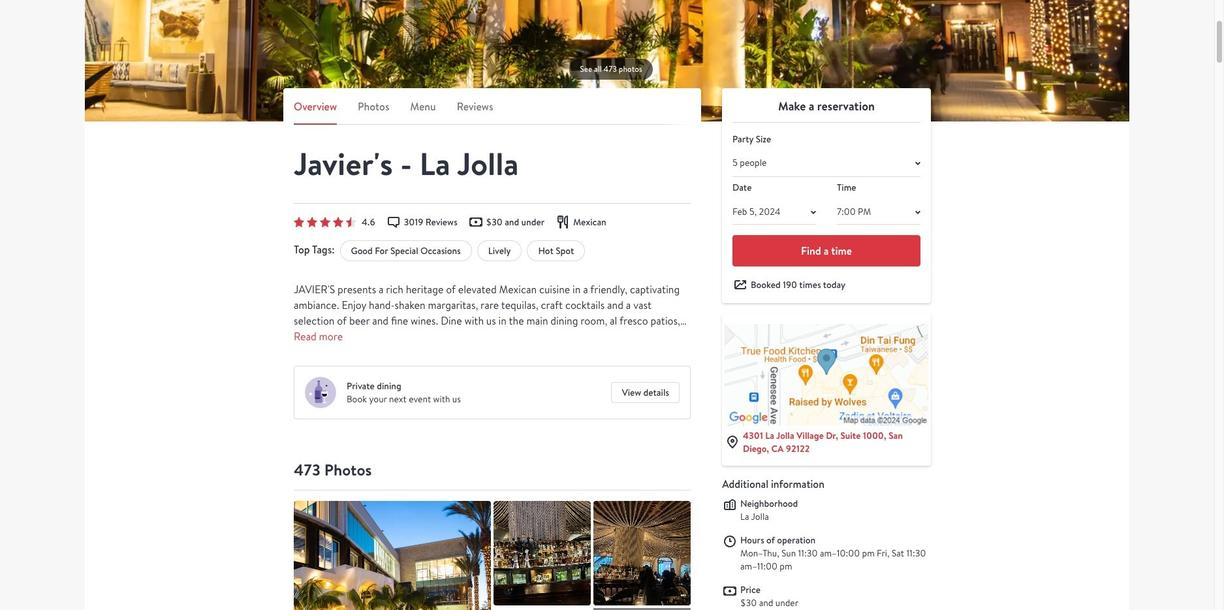 Task type: describe. For each thing, give the bounding box(es) containing it.
google map for javier's - la jolla image
[[725, 324, 929, 426]]

4.6 stars image
[[294, 217, 357, 227]]

open image gallery image
[[594, 608, 691, 610]]

private dining image
[[305, 377, 336, 409]]



Task type: locate. For each thing, give the bounding box(es) containing it.
tab list
[[294, 99, 691, 125]]

javier's - la jolla, san diego, ca image
[[85, 0, 1130, 122], [294, 501, 491, 610], [494, 501, 591, 606], [594, 501, 691, 606]]



Task type: vqa. For each thing, say whether or not it's contained in the screenshot.
FIELD
no



